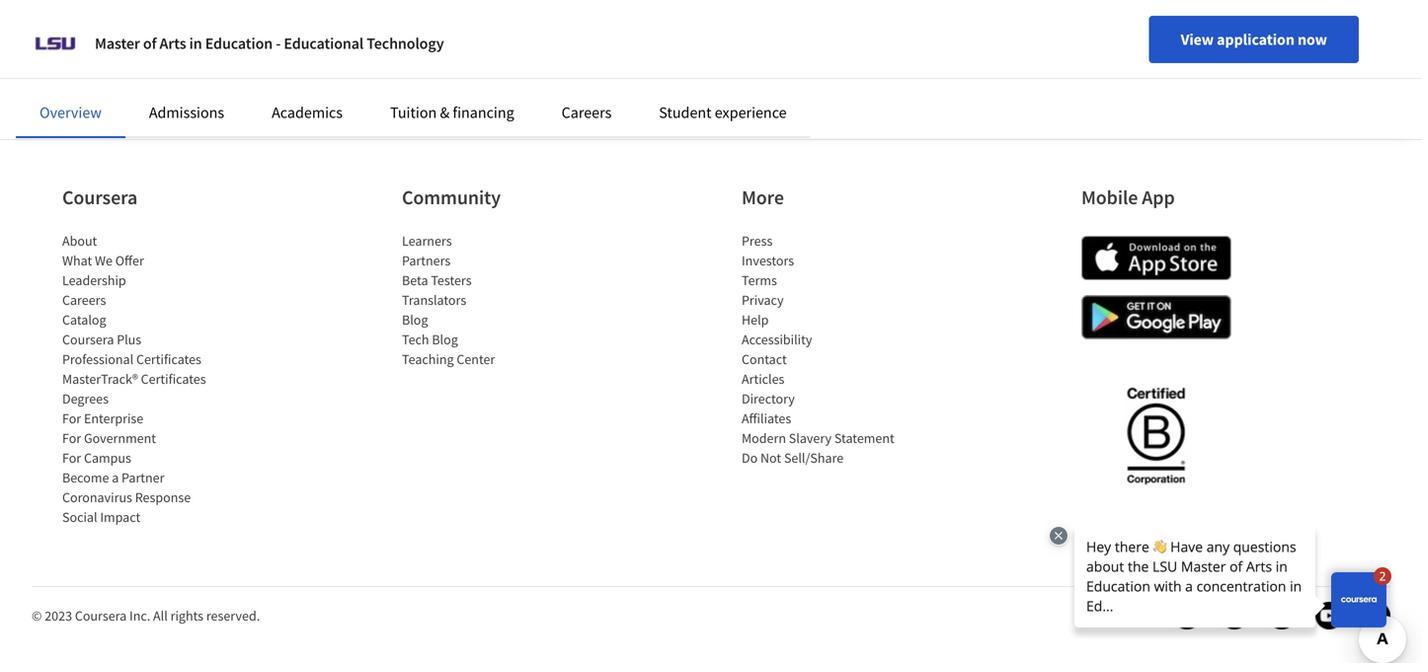 Task type: describe. For each thing, give the bounding box(es) containing it.
learners partners beta testers translators blog tech blog teaching center
[[402, 232, 495, 368]]

view application now button
[[1149, 16, 1359, 63]]

mastertrack®
[[62, 370, 138, 388]]

learners
[[402, 232, 452, 250]]

press investors terms privacy help accessibility contact articles directory affiliates modern slavery statement do not sell/share
[[742, 232, 895, 467]]

leadership
[[62, 272, 126, 289]]

about link
[[62, 232, 97, 250]]

offer
[[115, 252, 144, 270]]

2023
[[45, 607, 72, 625]]

experience
[[715, 103, 787, 122]]

terms
[[742, 272, 777, 289]]

careers inside about what we offer leadership careers catalog coursera plus professional certificates mastertrack® certificates degrees for enterprise for government for campus become a partner coronavirus response social impact
[[62, 291, 106, 309]]

a
[[112, 469, 119, 487]]

educational
[[284, 34, 364, 53]]

privacy link
[[742, 291, 784, 309]]

coursera linkedin image
[[1221, 602, 1249, 630]]

list for coursera
[[62, 231, 230, 527]]

help link
[[742, 311, 769, 329]]

financing
[[453, 103, 514, 122]]

community
[[402, 185, 501, 210]]

not
[[761, 449, 782, 467]]

modern slavery statement link
[[742, 430, 895, 447]]

partner
[[122, 469, 164, 487]]

tech blog link
[[402, 331, 458, 349]]

slavery
[[789, 430, 832, 447]]

academics
[[272, 103, 343, 122]]

2 for from the top
[[62, 430, 81, 447]]

do not sell/share link
[[742, 449, 844, 467]]

professional
[[62, 351, 134, 368]]

affiliates
[[742, 410, 791, 428]]

download on the app store image
[[1082, 236, 1232, 280]]

overview
[[40, 103, 102, 122]]

logo of certified b corporation image
[[1116, 376, 1197, 495]]

what
[[62, 252, 92, 270]]

press link
[[742, 232, 773, 250]]

coursera twitter image
[[1268, 602, 1296, 630]]

become a partner link
[[62, 469, 164, 487]]

coronavirus response link
[[62, 489, 191, 507]]

center
[[457, 351, 495, 368]]

application
[[1217, 30, 1295, 49]]

get it on google play image
[[1082, 295, 1232, 340]]

for campus link
[[62, 449, 131, 467]]

mobile
[[1082, 185, 1138, 210]]

enterprise
[[84, 410, 143, 428]]

partners
[[402, 252, 451, 270]]

overview link
[[40, 103, 102, 122]]

in
[[189, 34, 202, 53]]

0 vertical spatial careers link
[[562, 103, 612, 122]]

investors
[[742, 252, 794, 270]]

view
[[1181, 30, 1214, 49]]

teaching
[[402, 351, 454, 368]]

admissions link
[[149, 103, 224, 122]]

degrees link
[[62, 390, 109, 408]]

contact
[[742, 351, 787, 368]]

blog link
[[402, 311, 428, 329]]

-
[[276, 34, 281, 53]]

press
[[742, 232, 773, 250]]

technology
[[367, 34, 444, 53]]

coursera inside about what we offer leadership careers catalog coursera plus professional certificates mastertrack® certificates degrees for enterprise for government for campus become a partner coronavirus response social impact
[[62, 331, 114, 349]]

student experience
[[659, 103, 787, 122]]

&
[[440, 103, 450, 122]]

1 horizontal spatial blog
[[432, 331, 458, 349]]

degrees
[[62, 390, 109, 408]]

impact
[[100, 509, 140, 526]]

coursera youtube image
[[1316, 602, 1343, 630]]

reserved.
[[206, 607, 260, 625]]

1 vertical spatial certificates
[[141, 370, 206, 388]]

all
[[153, 607, 168, 625]]

coronavirus
[[62, 489, 132, 507]]

app
[[1142, 185, 1175, 210]]

tuition & financing link
[[390, 103, 514, 122]]

articles link
[[742, 370, 785, 388]]

0 vertical spatial blog
[[402, 311, 428, 329]]

3 for from the top
[[62, 449, 81, 467]]

directory
[[742, 390, 795, 408]]

do
[[742, 449, 758, 467]]

directory link
[[742, 390, 795, 408]]

for government link
[[62, 430, 156, 447]]



Task type: locate. For each thing, give the bounding box(es) containing it.
more
[[742, 185, 784, 210]]

accessibility link
[[742, 331, 812, 349]]

government
[[84, 430, 156, 447]]

1 vertical spatial careers
[[62, 291, 106, 309]]

coursera down catalog
[[62, 331, 114, 349]]

sell/share
[[784, 449, 844, 467]]

social impact link
[[62, 509, 140, 526]]

social
[[62, 509, 97, 526]]

campus
[[84, 449, 131, 467]]

testers
[[431, 272, 472, 289]]

careers left student
[[562, 103, 612, 122]]

list for community
[[402, 231, 570, 369]]

© 2023 coursera inc. all rights reserved.
[[32, 607, 260, 625]]

master
[[95, 34, 140, 53]]

beta
[[402, 272, 428, 289]]

view application now
[[1181, 30, 1328, 49]]

careers link
[[562, 103, 612, 122], [62, 291, 106, 309]]

tech
[[402, 331, 429, 349]]

now
[[1298, 30, 1328, 49]]

for enterprise link
[[62, 410, 143, 428]]

admissions
[[149, 103, 224, 122]]

terms link
[[742, 272, 777, 289]]

coursera up about link
[[62, 185, 137, 210]]

2 vertical spatial for
[[62, 449, 81, 467]]

rights
[[170, 607, 204, 625]]

investors link
[[742, 252, 794, 270]]

catalog
[[62, 311, 106, 329]]

certificates up mastertrack® certificates link
[[136, 351, 201, 368]]

articles
[[742, 370, 785, 388]]

0 horizontal spatial list
[[62, 231, 230, 527]]

become
[[62, 469, 109, 487]]

2 vertical spatial coursera
[[75, 607, 127, 625]]

0 vertical spatial certificates
[[136, 351, 201, 368]]

careers link up catalog link
[[62, 291, 106, 309]]

1 vertical spatial careers link
[[62, 291, 106, 309]]

0 vertical spatial for
[[62, 410, 81, 428]]

blog up teaching center link
[[432, 331, 458, 349]]

tuition & financing
[[390, 103, 514, 122]]

contact link
[[742, 351, 787, 368]]

master of arts in education - educational technology
[[95, 34, 444, 53]]

1 horizontal spatial list
[[402, 231, 570, 369]]

what we offer link
[[62, 252, 144, 270]]

2 horizontal spatial list
[[742, 231, 910, 468]]

statement
[[835, 430, 895, 447]]

1 vertical spatial for
[[62, 430, 81, 447]]

for up for campus link
[[62, 430, 81, 447]]

about
[[62, 232, 97, 250]]

0 horizontal spatial careers link
[[62, 291, 106, 309]]

academics link
[[272, 103, 343, 122]]

accessibility
[[742, 331, 812, 349]]

2 list from the left
[[402, 231, 570, 369]]

we
[[95, 252, 113, 270]]

partners link
[[402, 252, 451, 270]]

plus
[[117, 331, 141, 349]]

certificates
[[136, 351, 201, 368], [141, 370, 206, 388]]

list
[[62, 231, 230, 527], [402, 231, 570, 369], [742, 231, 910, 468]]

3 list from the left
[[742, 231, 910, 468]]

translators link
[[402, 291, 466, 309]]

teaching center link
[[402, 351, 495, 368]]

list containing learners
[[402, 231, 570, 369]]

response
[[135, 489, 191, 507]]

blog
[[402, 311, 428, 329], [432, 331, 458, 349]]

coursera left inc.
[[75, 607, 127, 625]]

1 vertical spatial blog
[[432, 331, 458, 349]]

1 vertical spatial coursera
[[62, 331, 114, 349]]

leadership link
[[62, 272, 126, 289]]

arts
[[160, 34, 186, 53]]

coursera
[[62, 185, 137, 210], [62, 331, 114, 349], [75, 607, 127, 625]]

catalog link
[[62, 311, 106, 329]]

careers link left student
[[562, 103, 612, 122]]

0 horizontal spatial careers
[[62, 291, 106, 309]]

blog up tech
[[402, 311, 428, 329]]

1 for from the top
[[62, 410, 81, 428]]

translators
[[402, 291, 466, 309]]

coursera facebook image
[[1174, 602, 1201, 630]]

0 vertical spatial coursera
[[62, 185, 137, 210]]

1 horizontal spatial careers
[[562, 103, 612, 122]]

learners link
[[402, 232, 452, 250]]

1 horizontal spatial careers link
[[562, 103, 612, 122]]

list containing about
[[62, 231, 230, 527]]

list for more
[[742, 231, 910, 468]]

mastertrack® certificates link
[[62, 370, 206, 388]]

tuition
[[390, 103, 437, 122]]

student experience link
[[659, 103, 787, 122]]

louisiana state university logo image
[[32, 20, 79, 67]]

help
[[742, 311, 769, 329]]

0 vertical spatial careers
[[562, 103, 612, 122]]

for up the become
[[62, 449, 81, 467]]

of
[[143, 34, 157, 53]]

about what we offer leadership careers catalog coursera plus professional certificates mastertrack® certificates degrees for enterprise for government for campus become a partner coronavirus response social impact
[[62, 232, 206, 526]]

student
[[659, 103, 712, 122]]

0 horizontal spatial blog
[[402, 311, 428, 329]]

inc.
[[129, 607, 150, 625]]

modern
[[742, 430, 786, 447]]

for
[[62, 410, 81, 428], [62, 430, 81, 447], [62, 449, 81, 467]]

coursera plus link
[[62, 331, 141, 349]]

careers up catalog link
[[62, 291, 106, 309]]

affiliates link
[[742, 410, 791, 428]]

©
[[32, 607, 42, 625]]

certificates down professional certificates link
[[141, 370, 206, 388]]

for down the degrees link
[[62, 410, 81, 428]]

mobile app
[[1082, 185, 1175, 210]]

1 list from the left
[[62, 231, 230, 527]]

coursera instagram image
[[1363, 602, 1391, 630]]

list containing press
[[742, 231, 910, 468]]

careers
[[562, 103, 612, 122], [62, 291, 106, 309]]

privacy
[[742, 291, 784, 309]]



Task type: vqa. For each thing, say whether or not it's contained in the screenshot.
What
yes



